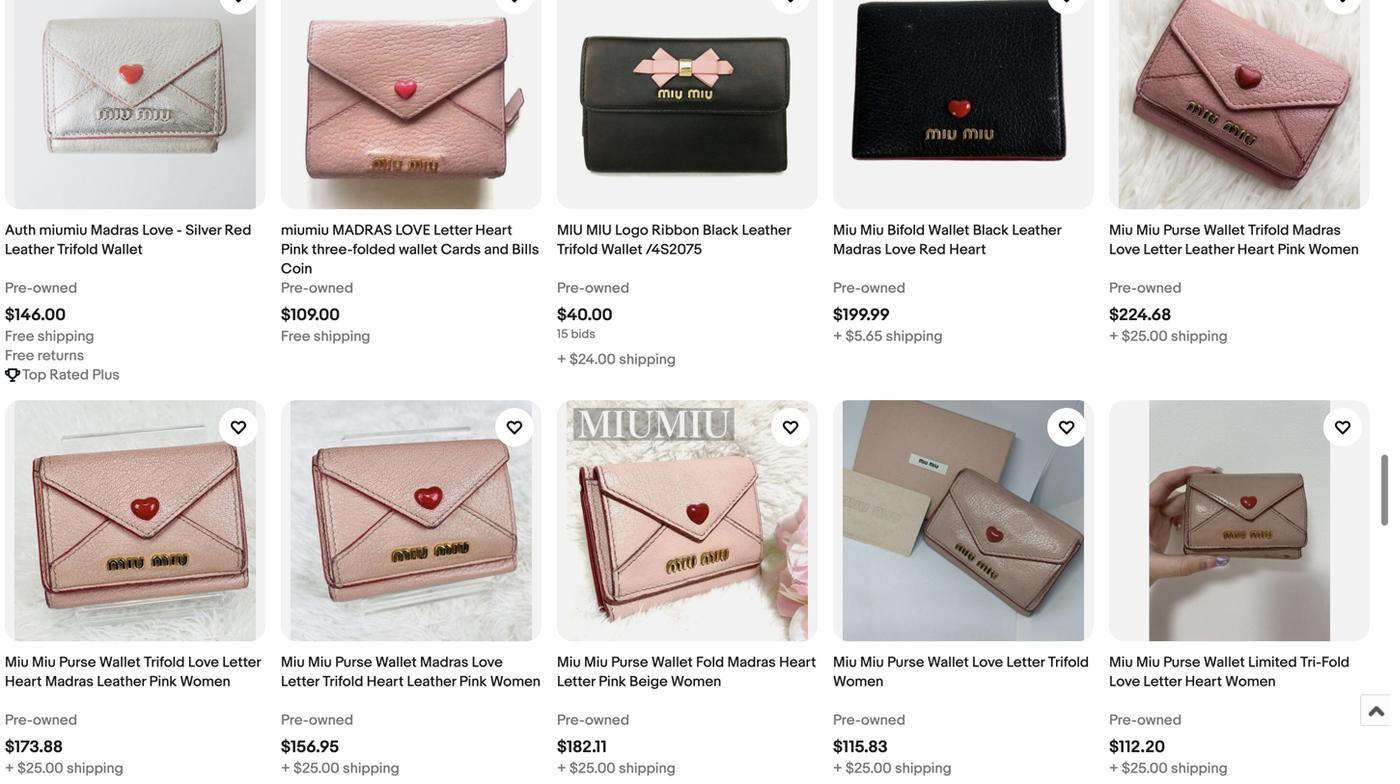 Task type: locate. For each thing, give the bounding box(es) containing it.
+ $25.00 shipping text field
[[281, 760, 400, 779], [557, 760, 676, 779]]

$224.68
[[1109, 305, 1171, 326]]

pre-owned text field for $224.68
[[1109, 279, 1182, 298]]

$25.00 for $224.68
[[1122, 328, 1168, 345]]

free down $109.00 text box
[[281, 328, 310, 345]]

0 horizontal spatial + $25.00 shipping text field
[[281, 760, 400, 779]]

Free shipping text field
[[5, 327, 94, 346]]

pre-owned text field up $109.00 text box
[[281, 279, 353, 298]]

+ inside the pre-owned $115.83 + $25.00 shipping
[[833, 761, 842, 778]]

trifold inside miu miu purse wallet love letter trifold women
[[1048, 654, 1089, 672]]

shipping inside miumiu madras love letter heart pink three-folded wallet cards and bills coin pre-owned $109.00 free shipping
[[314, 328, 370, 345]]

pre- inside pre-owned $146.00 free shipping free returns
[[5, 280, 33, 297]]

$5.65
[[846, 328, 883, 345]]

miu miu purse wallet madras love letter trifold heart leather pink women
[[281, 654, 541, 691]]

heart inside miu miu purse wallet trifold love letter heart madras leather pink women
[[5, 674, 42, 691]]

+ down the $156.95
[[281, 761, 290, 778]]

owned inside pre-owned $146.00 free shipping free returns
[[33, 280, 77, 297]]

$25.00 inside the pre-owned $115.83 + $25.00 shipping
[[846, 761, 892, 778]]

$199.99 text field
[[833, 305, 890, 326]]

madras
[[91, 222, 139, 239], [1292, 222, 1341, 239], [833, 241, 882, 259], [420, 654, 468, 672], [727, 654, 776, 672], [45, 674, 94, 691]]

wallet inside miu miu purse wallet trifold love letter heart madras leather pink women
[[99, 654, 141, 672]]

leather inside miu miu bifold wallet black leather madras love red heart
[[1012, 222, 1061, 239]]

pink inside miu miu purse wallet fold madras heart letter pink beige women
[[599, 674, 626, 691]]

$146.00 text field
[[5, 305, 66, 326]]

2 + $25.00 shipping text field from the left
[[557, 760, 676, 779]]

15 bids text field
[[557, 327, 596, 342]]

pink for $156.95
[[459, 674, 487, 691]]

purse inside miu miu purse wallet madras love letter trifold heart leather pink women
[[335, 654, 372, 672]]

$182.11 text field
[[557, 738, 607, 758]]

leather inside auth miumiu madras love - silver red leather trifold wallet
[[5, 241, 54, 259]]

pre-owned text field up $146.00
[[5, 279, 77, 298]]

red
[[225, 222, 251, 239], [919, 241, 946, 259]]

+ inside pre-owned $224.68 + $25.00 shipping
[[1109, 328, 1119, 345]]

$25.00 for $156.95
[[293, 761, 339, 778]]

leather inside miu miu purse wallet trifold madras love letter leather heart pink women
[[1185, 241, 1234, 259]]

pre-owned $146.00 free shipping free returns
[[5, 280, 94, 365]]

$25.00 inside pre-owned $156.95 + $25.00 shipping
[[293, 761, 339, 778]]

black inside miu miu logo ribbon black leather trifold wallet /4s2075
[[703, 222, 739, 239]]

$146.00
[[5, 305, 66, 326]]

1 horizontal spatial black
[[973, 222, 1009, 239]]

/4s2075
[[646, 241, 702, 259]]

madras
[[332, 222, 392, 239]]

pre- inside pre-owned $173.88 + $25.00 shipping
[[5, 712, 33, 730]]

owned up $182.11
[[585, 712, 629, 730]]

owned
[[33, 280, 77, 297], [309, 280, 353, 297], [585, 280, 629, 297], [861, 280, 906, 297], [1137, 280, 1182, 297], [33, 712, 77, 730], [309, 712, 353, 730], [585, 712, 629, 730], [861, 712, 906, 730], [1137, 712, 1182, 730]]

owned inside pre-owned $224.68 + $25.00 shipping
[[1137, 280, 1182, 297]]

love
[[142, 222, 173, 239], [885, 241, 916, 259], [1109, 241, 1140, 259], [188, 654, 219, 672], [472, 654, 503, 672], [972, 654, 1003, 672], [1109, 674, 1140, 691]]

$115.83 text field
[[833, 738, 888, 758]]

pre-owned text field up $224.68 text box
[[1109, 279, 1182, 298]]

Pre-owned text field
[[557, 711, 629, 731], [1109, 711, 1182, 731]]

silver
[[185, 222, 221, 239]]

shipping inside the pre-owned $115.83 + $25.00 shipping
[[895, 761, 952, 778]]

0 horizontal spatial miu
[[557, 222, 583, 239]]

owned up '$173.88' text box
[[33, 712, 77, 730]]

+ down 15
[[557, 351, 566, 369]]

love inside auth miumiu madras love - silver red leather trifold wallet
[[142, 222, 173, 239]]

purse inside miu miu purse wallet love letter trifold women
[[887, 654, 924, 672]]

$25.00 inside pre-owned $112.20 + $25.00 shipping
[[1122, 761, 1168, 778]]

shipping inside pre-owned $173.88 + $25.00 shipping
[[67, 761, 123, 778]]

women inside 'miu miu purse wallet limited tri-fold love letter heart women'
[[1225, 674, 1276, 691]]

pre-owned text field up $112.20 "text box" on the right
[[1109, 711, 1182, 731]]

+ $25.00 shipping text field down $173.88
[[5, 760, 123, 779]]

pre-owned text field up $115.83 text box
[[833, 711, 906, 731]]

1 black from the left
[[703, 222, 739, 239]]

purse for $182.11
[[611, 654, 648, 672]]

$156.95
[[281, 738, 339, 758]]

owned for $199.99
[[861, 280, 906, 297]]

black
[[703, 222, 739, 239], [973, 222, 1009, 239]]

$25.00 inside pre-owned $224.68 + $25.00 shipping
[[1122, 328, 1168, 345]]

Pre-owned text field
[[5, 279, 77, 298], [281, 279, 353, 298], [557, 279, 629, 298], [833, 279, 906, 298], [1109, 279, 1182, 298], [5, 711, 77, 731], [281, 711, 353, 731], [833, 711, 906, 731]]

miumiu inside auth miumiu madras love - silver red leather trifold wallet
[[39, 222, 87, 239]]

pre- for $146.00
[[5, 280, 33, 297]]

$25.00 for $115.83
[[846, 761, 892, 778]]

pre- for $224.68
[[1109, 280, 1137, 297]]

pre- inside pre-owned $199.99 + $5.65 shipping
[[833, 280, 861, 297]]

1 vertical spatial red
[[919, 241, 946, 259]]

pre- up $173.88
[[5, 712, 33, 730]]

miu miu bifold wallet black leather madras love red heart
[[833, 222, 1061, 259]]

pre- up $115.83 text box
[[833, 712, 861, 730]]

pre- up $146.00
[[5, 280, 33, 297]]

wallet
[[399, 241, 438, 259]]

1 pre-owned text field from the left
[[557, 711, 629, 731]]

owned up $112.20 "text box" on the right
[[1137, 712, 1182, 730]]

+ $25.00 shipping text field down $182.11
[[557, 760, 676, 779]]

top rated plus
[[22, 367, 120, 384]]

bids
[[571, 327, 596, 342]]

2 miumiu from the left
[[281, 222, 329, 239]]

$25.00 for $182.11
[[570, 761, 616, 778]]

pre- for $40.00
[[557, 280, 585, 297]]

heart inside miu miu purse wallet fold madras heart letter pink beige women
[[779, 654, 816, 672]]

women inside miu miu purse wallet love letter trifold women
[[833, 674, 884, 691]]

$25.00 down $115.83 text box
[[846, 761, 892, 778]]

purse up pre-owned $224.68 + $25.00 shipping
[[1163, 222, 1200, 239]]

pre- inside pre-owned $182.11 + $25.00 shipping
[[557, 712, 585, 730]]

heart inside miumiu madras love letter heart pink three-folded wallet cards and bills coin pre-owned $109.00 free shipping
[[475, 222, 512, 239]]

black for $199.99
[[973, 222, 1009, 239]]

shipping inside pre-owned $199.99 + $5.65 shipping
[[886, 328, 943, 345]]

wallet inside miu miu purse wallet love letter trifold women
[[928, 654, 969, 672]]

letter inside miu miu purse wallet madras love letter trifold heart leather pink women
[[281, 674, 319, 691]]

+ $25.00 shipping text field
[[1109, 327, 1228, 346], [5, 760, 123, 779], [833, 760, 952, 779], [1109, 760, 1228, 779]]

$112.20
[[1109, 738, 1165, 758]]

trifold inside miu miu logo ribbon black leather trifold wallet /4s2075
[[557, 241, 598, 259]]

pre- up '$182.11' text field
[[557, 712, 585, 730]]

1 horizontal spatial + $25.00 shipping text field
[[557, 760, 676, 779]]

miumiu right auth
[[39, 222, 87, 239]]

fold inside 'miu miu purse wallet limited tri-fold love letter heart women'
[[1322, 654, 1350, 672]]

top
[[22, 367, 46, 384]]

1 horizontal spatial miu
[[586, 222, 612, 239]]

$25.00 down $173.88
[[17, 761, 63, 778]]

wallet
[[928, 222, 970, 239], [1204, 222, 1245, 239], [101, 241, 143, 259], [601, 241, 643, 259], [99, 654, 141, 672], [375, 654, 417, 672], [651, 654, 693, 672], [928, 654, 969, 672], [1204, 654, 1245, 672]]

+ $25.00 shipping text field down $115.83 text box
[[833, 760, 952, 779]]

1 horizontal spatial miumiu
[[281, 222, 329, 239]]

owned for $156.95
[[309, 712, 353, 730]]

+ inside pre-owned $173.88 + $25.00 shipping
[[5, 761, 14, 778]]

shipping for $112.20
[[1171, 761, 1228, 778]]

+ left $5.65
[[833, 328, 842, 345]]

+ inside pre-owned $156.95 + $25.00 shipping
[[281, 761, 290, 778]]

owned up the $199.99
[[861, 280, 906, 297]]

shipping for $173.88
[[67, 761, 123, 778]]

love inside 'miu miu purse wallet limited tri-fold love letter heart women'
[[1109, 674, 1140, 691]]

0 horizontal spatial red
[[225, 222, 251, 239]]

owned inside pre-owned $112.20 + $25.00 shipping
[[1137, 712, 1182, 730]]

pre-owned $112.20 + $25.00 shipping
[[1109, 712, 1228, 778]]

owned inside pre-owned $40.00 15 bids + $24.00 shipping
[[585, 280, 629, 297]]

wallet for $156.95
[[375, 654, 417, 672]]

free
[[5, 328, 34, 345], [281, 328, 310, 345], [5, 347, 34, 365]]

0 horizontal spatial miumiu
[[39, 222, 87, 239]]

wallet inside 'miu miu purse wallet limited tri-fold love letter heart women'
[[1204, 654, 1245, 672]]

miu miu purse wallet fold madras heart letter pink beige women
[[557, 654, 816, 691]]

wallet for $182.11
[[651, 654, 693, 672]]

pink
[[281, 241, 309, 259], [1278, 241, 1305, 259], [149, 674, 177, 691], [459, 674, 487, 691], [599, 674, 626, 691]]

purse
[[1163, 222, 1200, 239], [59, 654, 96, 672], [335, 654, 372, 672], [611, 654, 648, 672], [887, 654, 924, 672], [1163, 654, 1200, 672]]

purse inside 'miu miu purse wallet limited tri-fold love letter heart women'
[[1163, 654, 1200, 672]]

1 horizontal spatial pre-owned text field
[[1109, 711, 1182, 731]]

women
[[1308, 241, 1359, 259], [180, 674, 231, 691], [490, 674, 541, 691], [671, 674, 721, 691], [833, 674, 884, 691], [1225, 674, 1276, 691]]

wallet inside miu miu purse wallet madras love letter trifold heart leather pink women
[[375, 654, 417, 672]]

+ $25.00 shipping text field for $156.95
[[281, 760, 400, 779]]

returns
[[37, 347, 84, 365]]

$25.00 down $224.68 text box
[[1122, 328, 1168, 345]]

+ $25.00 shipping text field for $224.68
[[1109, 327, 1228, 346]]

$25.00 down the $156.95
[[293, 761, 339, 778]]

pre- up $112.20 "text box" on the right
[[1109, 712, 1137, 730]]

+ for $156.95
[[281, 761, 290, 778]]

black inside miu miu bifold wallet black leather madras love red heart
[[973, 222, 1009, 239]]

$24.00
[[570, 351, 616, 369]]

+ $25.00 shipping text field for $173.88
[[5, 760, 123, 779]]

pre-owned text field for $173.88
[[5, 711, 77, 731]]

pre-owned text field for $112.20
[[1109, 711, 1182, 731]]

tri-
[[1300, 654, 1322, 672]]

pre-owned text field up $173.88
[[5, 711, 77, 731]]

purse up beige
[[611, 654, 648, 672]]

1 miumiu from the left
[[39, 222, 87, 239]]

purse up pre-owned $112.20 + $25.00 shipping
[[1163, 654, 1200, 672]]

wallet inside miu miu purse wallet fold madras heart letter pink beige women
[[651, 654, 693, 672]]

madras inside miu miu purse wallet madras love letter trifold heart leather pink women
[[420, 654, 468, 672]]

letter
[[434, 222, 472, 239], [1143, 241, 1182, 259], [222, 654, 261, 672], [1006, 654, 1045, 672], [281, 674, 319, 691], [557, 674, 595, 691], [1143, 674, 1182, 691]]

pre- down coin
[[281, 280, 309, 297]]

pre-owned text field up the $199.99
[[833, 279, 906, 298]]

$224.68 text field
[[1109, 305, 1171, 326]]

bifold
[[887, 222, 925, 239]]

miumiu
[[39, 222, 87, 239], [281, 222, 329, 239]]

+ for $224.68
[[1109, 328, 1119, 345]]

miu
[[833, 222, 857, 239], [860, 222, 884, 239], [1109, 222, 1133, 239], [1136, 222, 1160, 239], [5, 654, 29, 672], [32, 654, 56, 672], [281, 654, 305, 672], [308, 654, 332, 672], [557, 654, 581, 672], [584, 654, 608, 672], [833, 654, 857, 672], [860, 654, 884, 672], [1109, 654, 1133, 672], [1136, 654, 1160, 672]]

+ down $115.83 text box
[[833, 761, 842, 778]]

0 horizontal spatial pre-owned text field
[[557, 711, 629, 731]]

$112.20 text field
[[1109, 738, 1165, 758]]

red right silver
[[225, 222, 251, 239]]

pre-owned text field for $146.00
[[5, 279, 77, 298]]

shipping
[[37, 328, 94, 345], [314, 328, 370, 345], [886, 328, 943, 345], [1171, 328, 1228, 345], [619, 351, 676, 369], [67, 761, 123, 778], [343, 761, 400, 778], [619, 761, 676, 778], [895, 761, 952, 778], [1171, 761, 1228, 778]]

shipping inside pre-owned $112.20 + $25.00 shipping
[[1171, 761, 1228, 778]]

madras inside miu miu purse wallet trifold love letter heart madras leather pink women
[[45, 674, 94, 691]]

shipping inside pre-owned $156.95 + $25.00 shipping
[[343, 761, 400, 778]]

miumiu up three-
[[281, 222, 329, 239]]

and
[[484, 241, 509, 259]]

$25.00 for $173.88
[[17, 761, 63, 778]]

purse up pre-owned $173.88 + $25.00 shipping
[[59, 654, 96, 672]]

pre- inside pre-owned $112.20 + $25.00 shipping
[[1109, 712, 1137, 730]]

owned for $224.68
[[1137, 280, 1182, 297]]

pre- up the $199.99
[[833, 280, 861, 297]]

pink inside miu miu purse wallet trifold madras love letter leather heart pink women
[[1278, 241, 1305, 259]]

owned up $109.00
[[309, 280, 353, 297]]

$25.00
[[1122, 328, 1168, 345], [17, 761, 63, 778], [293, 761, 339, 778], [570, 761, 616, 778], [846, 761, 892, 778], [1122, 761, 1168, 778]]

purse for $156.95
[[335, 654, 372, 672]]

2 pre-owned text field from the left
[[1109, 711, 1182, 731]]

pre- up $224.68 text box
[[1109, 280, 1137, 297]]

+ down $112.20 "text box" on the right
[[1109, 761, 1119, 778]]

$199.99
[[833, 305, 890, 326]]

owned up $224.68
[[1137, 280, 1182, 297]]

black right bifold
[[973, 222, 1009, 239]]

coin
[[281, 261, 312, 278]]

+ inside pre-owned $112.20 + $25.00 shipping
[[1109, 761, 1119, 778]]

wallet inside miu miu bifold wallet black leather madras love red heart
[[928, 222, 970, 239]]

letter inside 'miu miu purse wallet limited tri-fold love letter heart women'
[[1143, 674, 1182, 691]]

leather
[[742, 222, 791, 239], [1012, 222, 1061, 239], [5, 241, 54, 259], [1185, 241, 1234, 259], [97, 674, 146, 691], [407, 674, 456, 691]]

pre- up '$40.00' text box
[[557, 280, 585, 297]]

wallet for $199.99
[[928, 222, 970, 239]]

owned up $156.95 text field
[[309, 712, 353, 730]]

owned up $146.00
[[33, 280, 77, 297]]

$173.88 text field
[[5, 738, 63, 758]]

pre- inside pre-owned $156.95 + $25.00 shipping
[[281, 712, 309, 730]]

1 horizontal spatial fold
[[1322, 654, 1350, 672]]

pink inside miu miu purse wallet madras love letter trifold heart leather pink women
[[459, 674, 487, 691]]

shipping inside pre-owned $146.00 free shipping free returns
[[37, 328, 94, 345]]

trifold inside miu miu purse wallet trifold love letter heart madras leather pink women
[[144, 654, 185, 672]]

owned inside the pre-owned $115.83 + $25.00 shipping
[[861, 712, 906, 730]]

2 fold from the left
[[1322, 654, 1350, 672]]

+
[[833, 328, 842, 345], [1109, 328, 1119, 345], [557, 351, 566, 369], [5, 761, 14, 778], [281, 761, 290, 778], [557, 761, 566, 778], [833, 761, 842, 778], [1109, 761, 1119, 778]]

purse inside miu miu purse wallet fold madras heart letter pink beige women
[[611, 654, 648, 672]]

$25.00 down $182.11
[[570, 761, 616, 778]]

shipping inside pre-owned $182.11 + $25.00 shipping
[[619, 761, 676, 778]]

red inside auth miumiu madras love - silver red leather trifold wallet
[[225, 222, 251, 239]]

1 horizontal spatial red
[[919, 241, 946, 259]]

pre- up the $156.95
[[281, 712, 309, 730]]

+ $5.65 shipping text field
[[833, 327, 943, 346]]

owned up $115.83
[[861, 712, 906, 730]]

pre-
[[5, 280, 33, 297], [281, 280, 309, 297], [557, 280, 585, 297], [833, 280, 861, 297], [1109, 280, 1137, 297], [5, 712, 33, 730], [281, 712, 309, 730], [557, 712, 585, 730], [833, 712, 861, 730], [1109, 712, 1137, 730]]

pre-owned $173.88 + $25.00 shipping
[[5, 712, 123, 778]]

miumiu madras love letter heart pink three-folded wallet cards and bills coin pre-owned $109.00 free shipping
[[281, 222, 539, 345]]

fold
[[696, 654, 724, 672], [1322, 654, 1350, 672]]

pre- inside pre-owned $40.00 15 bids + $24.00 shipping
[[557, 280, 585, 297]]

pink inside miu miu purse wallet trifold love letter heart madras leather pink women
[[149, 674, 177, 691]]

purse inside miu miu purse wallet trifold madras love letter leather heart pink women
[[1163, 222, 1200, 239]]

free up top
[[5, 347, 34, 365]]

0 horizontal spatial black
[[703, 222, 739, 239]]

black for $40.00
[[703, 222, 739, 239]]

trifold inside miu miu purse wallet trifold madras love letter leather heart pink women
[[1248, 222, 1289, 239]]

1 + $25.00 shipping text field from the left
[[281, 760, 400, 779]]

$25.00 inside pre-owned $173.88 + $25.00 shipping
[[17, 761, 63, 778]]

three-
[[312, 241, 353, 259]]

0 vertical spatial red
[[225, 222, 251, 239]]

1 miu from the left
[[557, 222, 583, 239]]

2 black from the left
[[973, 222, 1009, 239]]

+ for $112.20
[[1109, 761, 1119, 778]]

shipping inside pre-owned $40.00 15 bids + $24.00 shipping
[[619, 351, 676, 369]]

letter inside miumiu madras love letter heart pink three-folded wallet cards and bills coin pre-owned $109.00 free shipping
[[434, 222, 472, 239]]

1 fold from the left
[[696, 654, 724, 672]]

pre- inside pre-owned $224.68 + $25.00 shipping
[[1109, 280, 1137, 297]]

owned up $40.00
[[585, 280, 629, 297]]

letter inside miu miu purse wallet love letter trifold women
[[1006, 654, 1045, 672]]

heart
[[475, 222, 512, 239], [949, 241, 986, 259], [1237, 241, 1274, 259], [779, 654, 816, 672], [5, 674, 42, 691], [367, 674, 404, 691], [1185, 674, 1222, 691]]

pre-owned text field up '$182.11' text field
[[557, 711, 629, 731]]

$173.88
[[5, 738, 63, 758]]

black right ribbon
[[703, 222, 739, 239]]

pre-owned $156.95 + $25.00 shipping
[[281, 712, 400, 778]]

women inside miu miu purse wallet fold madras heart letter pink beige women
[[671, 674, 721, 691]]

+ down $224.68 text box
[[1109, 328, 1119, 345]]

owned for $115.83
[[861, 712, 906, 730]]

miu
[[557, 222, 583, 239], [586, 222, 612, 239]]

wallet inside auth miumiu madras love - silver red leather trifold wallet
[[101, 241, 143, 259]]

purse up pre-owned $156.95 + $25.00 shipping
[[335, 654, 372, 672]]

red down bifold
[[919, 241, 946, 259]]

$25.00 inside pre-owned $182.11 + $25.00 shipping
[[570, 761, 616, 778]]

+ down $182.11
[[557, 761, 566, 778]]

ribbon
[[652, 222, 699, 239]]

trifold
[[1248, 222, 1289, 239], [57, 241, 98, 259], [557, 241, 598, 259], [144, 654, 185, 672], [1048, 654, 1089, 672], [322, 674, 363, 691]]

+ $25.00 shipping text field down the $156.95
[[281, 760, 400, 779]]

+ down $173.88
[[5, 761, 14, 778]]

pre-owned text field for $40.00
[[557, 279, 629, 298]]

owned inside pre-owned $182.11 + $25.00 shipping
[[585, 712, 629, 730]]

purse up the pre-owned $115.83 + $25.00 shipping
[[887, 654, 924, 672]]

$25.00 down $112.20 "text box" on the right
[[1122, 761, 1168, 778]]

pre-owned text field up the $156.95
[[281, 711, 353, 731]]

+ $25.00 shipping text field down $112.20 "text box" on the right
[[1109, 760, 1228, 779]]

0 horizontal spatial fold
[[696, 654, 724, 672]]

$109.00 text field
[[281, 305, 340, 326]]

miu miu purse wallet love letter trifold women
[[833, 654, 1089, 691]]

pre-owned text field up '$40.00' text box
[[557, 279, 629, 298]]

+ $25.00 shipping text field down $224.68
[[1109, 327, 1228, 346]]

free down $146.00
[[5, 328, 34, 345]]



Task type: describe. For each thing, give the bounding box(es) containing it.
+ inside pre-owned $40.00 15 bids + $24.00 shipping
[[557, 351, 566, 369]]

+ $25.00 shipping text field for $115.83
[[833, 760, 952, 779]]

cards
[[441, 241, 481, 259]]

bills
[[512, 241, 539, 259]]

pink for $173.88
[[149, 674, 177, 691]]

wallet for $115.83
[[928, 654, 969, 672]]

heart inside 'miu miu purse wallet limited tri-fold love letter heart women'
[[1185, 674, 1222, 691]]

folded
[[353, 241, 396, 259]]

madras inside miu miu purse wallet fold madras heart letter pink beige women
[[727, 654, 776, 672]]

pre- for $182.11
[[557, 712, 585, 730]]

letter inside miu miu purse wallet trifold madras love letter leather heart pink women
[[1143, 241, 1182, 259]]

love inside miu miu purse wallet madras love letter trifold heart leather pink women
[[472, 654, 503, 672]]

shipping for $199.99
[[886, 328, 943, 345]]

love inside miu miu purse wallet trifold love letter heart madras leather pink women
[[188, 654, 219, 672]]

auth miumiu madras love - silver red leather trifold wallet
[[5, 222, 251, 259]]

letter inside miu miu purse wallet trifold love letter heart madras leather pink women
[[222, 654, 261, 672]]

+ $25.00 shipping text field for $112.20
[[1109, 760, 1228, 779]]

madras inside miu miu purse wallet trifold madras love letter leather heart pink women
[[1292, 222, 1341, 239]]

shipping for $182.11
[[619, 761, 676, 778]]

logo
[[615, 222, 648, 239]]

owned for $40.00
[[585, 280, 629, 297]]

women inside miu miu purse wallet madras love letter trifold heart leather pink women
[[490, 674, 541, 691]]

Free returns text field
[[5, 346, 84, 366]]

pre-owned $199.99 + $5.65 shipping
[[833, 280, 943, 345]]

shipping for $156.95
[[343, 761, 400, 778]]

pre-owned text field for $109.00
[[281, 279, 353, 298]]

pre- for $156.95
[[281, 712, 309, 730]]

Top Rated Plus text field
[[22, 366, 120, 385]]

miumiu inside miumiu madras love letter heart pink three-folded wallet cards and bills coin pre-owned $109.00 free shipping
[[281, 222, 329, 239]]

pre-owned text field for $156.95
[[281, 711, 353, 731]]

women inside miu miu purse wallet trifold madras love letter leather heart pink women
[[1308, 241, 1359, 259]]

$156.95 text field
[[281, 738, 339, 758]]

+ for $115.83
[[833, 761, 842, 778]]

auth
[[5, 222, 36, 239]]

owned for $182.11
[[585, 712, 629, 730]]

$182.11
[[557, 738, 607, 758]]

fold inside miu miu purse wallet fold madras heart letter pink beige women
[[696, 654, 724, 672]]

wallet inside miu miu logo ribbon black leather trifold wallet /4s2075
[[601, 241, 643, 259]]

love inside miu miu bifold wallet black leather madras love red heart
[[885, 241, 916, 259]]

2 miu from the left
[[586, 222, 612, 239]]

wallet for $173.88
[[99, 654, 141, 672]]

leather inside miu miu logo ribbon black leather trifold wallet /4s2075
[[742, 222, 791, 239]]

madras inside auth miumiu madras love - silver red leather trifold wallet
[[91, 222, 139, 239]]

letter inside miu miu purse wallet fold madras heart letter pink beige women
[[557, 674, 595, 691]]

owned for $146.00
[[33, 280, 77, 297]]

purse for $112.20
[[1163, 654, 1200, 672]]

+ $24.00 shipping text field
[[557, 350, 676, 370]]

pre- inside miumiu madras love letter heart pink three-folded wallet cards and bills coin pre-owned $109.00 free shipping
[[281, 280, 309, 297]]

pre-owned text field for $182.11
[[557, 711, 629, 731]]

pre- for $173.88
[[5, 712, 33, 730]]

-
[[177, 222, 182, 239]]

trifold inside auth miumiu madras love - silver red leather trifold wallet
[[57, 241, 98, 259]]

$40.00 text field
[[557, 305, 613, 326]]

love inside miu miu purse wallet trifold madras love letter leather heart pink women
[[1109, 241, 1140, 259]]

pre-owned $224.68 + $25.00 shipping
[[1109, 280, 1228, 345]]

heart inside miu miu purse wallet trifold madras love letter leather heart pink women
[[1237, 241, 1274, 259]]

pre- for $112.20
[[1109, 712, 1137, 730]]

$40.00
[[557, 305, 613, 326]]

madras inside miu miu bifold wallet black leather madras love red heart
[[833, 241, 882, 259]]

shipping for $115.83
[[895, 761, 952, 778]]

$109.00
[[281, 305, 340, 326]]

love
[[395, 222, 430, 239]]

pink for $224.68
[[1278, 241, 1305, 259]]

red inside miu miu bifold wallet black leather madras love red heart
[[919, 241, 946, 259]]

15
[[557, 327, 568, 342]]

purse for $224.68
[[1163, 222, 1200, 239]]

pre-owned $40.00 15 bids + $24.00 shipping
[[557, 280, 676, 369]]

wallet for $224.68
[[1204, 222, 1245, 239]]

purse for $173.88
[[59, 654, 96, 672]]

owned inside miumiu madras love letter heart pink three-folded wallet cards and bills coin pre-owned $109.00 free shipping
[[309, 280, 353, 297]]

+ for $199.99
[[833, 328, 842, 345]]

limited
[[1248, 654, 1297, 672]]

free inside miumiu madras love letter heart pink three-folded wallet cards and bills coin pre-owned $109.00 free shipping
[[281, 328, 310, 345]]

miu miu purse wallet trifold madras love letter leather heart pink women
[[1109, 222, 1359, 259]]

heart inside miu miu bifold wallet black leather madras love red heart
[[949, 241, 986, 259]]

women inside miu miu purse wallet trifold love letter heart madras leather pink women
[[180, 674, 231, 691]]

shipping for $224.68
[[1171, 328, 1228, 345]]

owned for $112.20
[[1137, 712, 1182, 730]]

miu miu purse wallet trifold love letter heart madras leather pink women
[[5, 654, 261, 691]]

$115.83
[[833, 738, 888, 758]]

rated
[[50, 367, 89, 384]]

beige
[[629, 674, 668, 691]]

miu miu logo ribbon black leather trifold wallet /4s2075
[[557, 222, 791, 259]]

pink inside miumiu madras love letter heart pink three-folded wallet cards and bills coin pre-owned $109.00 free shipping
[[281, 241, 309, 259]]

+ for $182.11
[[557, 761, 566, 778]]

heart inside miu miu purse wallet madras love letter trifold heart leather pink women
[[367, 674, 404, 691]]

leather inside miu miu purse wallet trifold love letter heart madras leather pink women
[[97, 674, 146, 691]]

owned for $173.88
[[33, 712, 77, 730]]

pre-owned text field for $199.99
[[833, 279, 906, 298]]

trifold inside miu miu purse wallet madras love letter trifold heart leather pink women
[[322, 674, 363, 691]]

pre- for $199.99
[[833, 280, 861, 297]]

Free shipping text field
[[281, 327, 370, 346]]

pre-owned $182.11 + $25.00 shipping
[[557, 712, 676, 778]]

leather inside miu miu purse wallet madras love letter trifold heart leather pink women
[[407, 674, 456, 691]]

love inside miu miu purse wallet love letter trifold women
[[972, 654, 1003, 672]]

+ for $173.88
[[5, 761, 14, 778]]

purse for $115.83
[[887, 654, 924, 672]]

pre- for $115.83
[[833, 712, 861, 730]]

$25.00 for $112.20
[[1122, 761, 1168, 778]]

pre-owned $115.83 + $25.00 shipping
[[833, 712, 952, 778]]

miu miu purse wallet limited tri-fold love letter heart women
[[1109, 654, 1350, 691]]

pre-owned text field for $115.83
[[833, 711, 906, 731]]

plus
[[92, 367, 120, 384]]

wallet for $112.20
[[1204, 654, 1245, 672]]

+ $25.00 shipping text field for $182.11
[[557, 760, 676, 779]]



Task type: vqa. For each thing, say whether or not it's contained in the screenshot.
THE 'SHIPPING' in the pre-owned $182.11 + $25.00 shipping
yes



